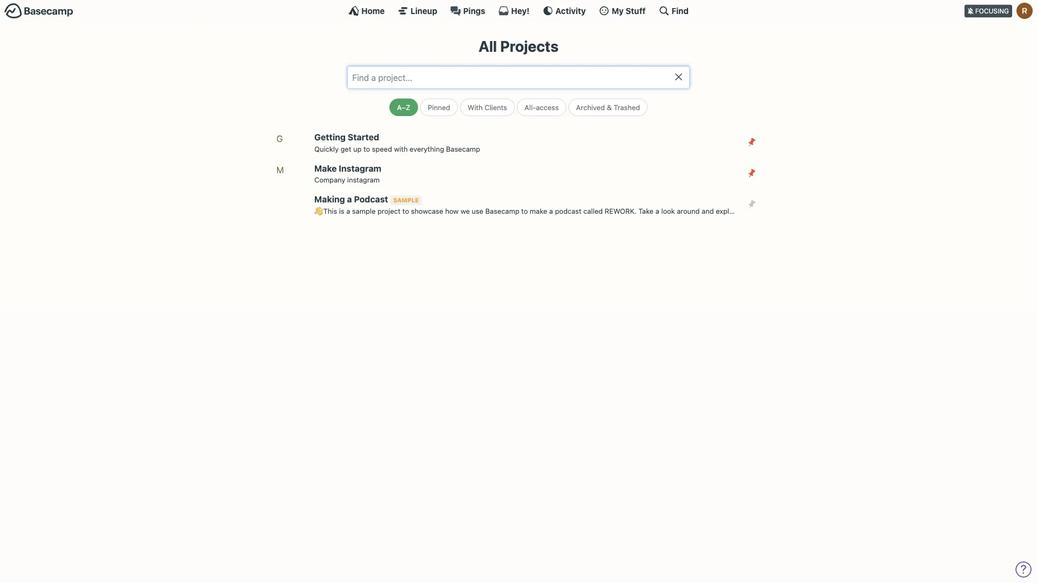 Task type: describe. For each thing, give the bounding box(es) containing it.
look
[[662, 207, 675, 215]]

instagram
[[339, 163, 382, 174]]

m
[[277, 165, 284, 175]]

home
[[362, 6, 385, 15]]

2 horizontal spatial to
[[522, 207, 528, 215]]

pings
[[464, 6, 486, 15]]

up
[[353, 145, 362, 153]]

showcase
[[411, 207, 444, 215]]

basecamp inside making a podcast sample 👋 this is a sample project to showcase how we use basecamp to make a podcast called rework. take a look around and explore!
[[486, 207, 520, 215]]

ruby image
[[1017, 3, 1033, 19]]

my
[[612, 6, 624, 15]]

find
[[672, 6, 689, 15]]

everything
[[410, 145, 444, 153]]

explore!
[[716, 207, 742, 215]]

with
[[394, 145, 408, 153]]

g
[[277, 134, 283, 144]]

podcast
[[555, 207, 582, 215]]

quickly
[[315, 145, 339, 153]]

lineup link
[[398, 5, 438, 16]]

called
[[584, 207, 603, 215]]

project
[[378, 207, 401, 215]]

all projects
[[479, 37, 559, 55]]

clients
[[485, 103, 507, 111]]

use
[[472, 207, 484, 215]]

pings button
[[451, 5, 486, 16]]

👋
[[315, 207, 322, 215]]

activity link
[[543, 5, 586, 16]]

navigation containing a–z
[[233, 94, 804, 116]]

speed
[[372, 145, 392, 153]]

all-access link
[[517, 99, 567, 116]]

1 horizontal spatial to
[[403, 207, 409, 215]]

with clients
[[468, 103, 507, 111]]

with clients link
[[460, 99, 515, 116]]

focusing
[[976, 7, 1010, 15]]

main element
[[0, 0, 1038, 21]]

make
[[530, 207, 548, 215]]

with
[[468, 103, 483, 111]]

this
[[324, 207, 337, 215]]

&
[[607, 103, 612, 111]]

hey! button
[[499, 5, 530, 16]]

getting
[[315, 132, 346, 142]]

we
[[461, 207, 470, 215]]

sample
[[352, 207, 376, 215]]

a–z
[[397, 103, 411, 111]]



Task type: vqa. For each thing, say whether or not it's contained in the screenshot.
Ios
no



Task type: locate. For each thing, give the bounding box(es) containing it.
a right making
[[347, 194, 352, 205]]

navigation
[[233, 94, 804, 116]]

all-access
[[525, 103, 559, 111]]

1 vertical spatial basecamp
[[486, 207, 520, 215]]

1 horizontal spatial basecamp
[[486, 207, 520, 215]]

making
[[315, 194, 345, 205]]

stuff
[[626, 6, 646, 15]]

around
[[677, 207, 700, 215]]

trashed
[[614, 103, 640, 111]]

0 horizontal spatial basecamp
[[446, 145, 480, 153]]

make instagram company instagram
[[315, 163, 382, 184]]

pinned link
[[420, 99, 458, 116]]

is
[[339, 207, 345, 215]]

company
[[315, 176, 346, 184]]

a–z link
[[390, 99, 418, 116]]

instagram
[[347, 176, 380, 184]]

started
[[348, 132, 379, 142]]

home link
[[349, 5, 385, 16]]

all-
[[525, 103, 536, 111]]

lineup
[[411, 6, 438, 15]]

archived & trashed
[[576, 103, 640, 111]]

0 vertical spatial basecamp
[[446, 145, 480, 153]]

my stuff button
[[599, 5, 646, 16]]

my stuff
[[612, 6, 646, 15]]

to left make
[[522, 207, 528, 215]]

a
[[347, 194, 352, 205], [347, 207, 350, 215], [550, 207, 553, 215], [656, 207, 660, 215]]

Find a project… text field
[[348, 66, 690, 89]]

None submit
[[744, 134, 761, 151], [744, 165, 761, 182], [744, 196, 761, 213], [744, 134, 761, 151], [744, 165, 761, 182], [744, 196, 761, 213]]

sample
[[393, 197, 419, 204]]

all
[[479, 37, 497, 55]]

rework.
[[605, 207, 637, 215]]

podcast
[[354, 194, 388, 205]]

basecamp
[[446, 145, 480, 153], [486, 207, 520, 215]]

basecamp inside getting started quickly get up to speed with everything basecamp
[[446, 145, 480, 153]]

a right make
[[550, 207, 553, 215]]

projects
[[500, 37, 559, 55]]

get
[[341, 145, 352, 153]]

archived & trashed link
[[569, 99, 648, 116]]

to right up
[[364, 145, 370, 153]]

basecamp right the everything
[[446, 145, 480, 153]]

pinned
[[428, 103, 451, 111]]

find button
[[659, 5, 689, 16]]

getting started quickly get up to speed with everything basecamp
[[315, 132, 480, 153]]

activity
[[556, 6, 586, 15]]

and
[[702, 207, 714, 215]]

make
[[315, 163, 337, 174]]

to inside getting started quickly get up to speed with everything basecamp
[[364, 145, 370, 153]]

focusing button
[[965, 0, 1038, 21]]

access
[[536, 103, 559, 111]]

a right is
[[347, 207, 350, 215]]

basecamp right use
[[486, 207, 520, 215]]

take
[[639, 207, 654, 215]]

a left look
[[656, 207, 660, 215]]

hey!
[[512, 6, 530, 15]]

to down sample
[[403, 207, 409, 215]]

0 horizontal spatial to
[[364, 145, 370, 153]]

to
[[364, 145, 370, 153], [403, 207, 409, 215], [522, 207, 528, 215]]

switch accounts image
[[4, 3, 74, 19]]

archived
[[576, 103, 605, 111]]

making a podcast sample 👋 this is a sample project to showcase how we use basecamp to make a podcast called rework. take a look around and explore!
[[315, 194, 742, 215]]

how
[[445, 207, 459, 215]]



